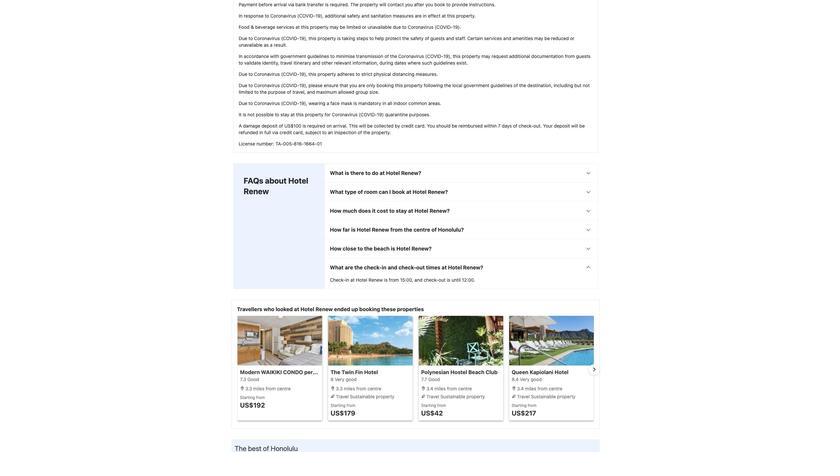 Task type: vqa. For each thing, say whether or not it's contained in the screenshot.
leftmost 'Flight'
no



Task type: locate. For each thing, give the bounding box(es) containing it.
out left until
[[439, 277, 446, 283]]

2 3.3 miles from centre from the left
[[335, 386, 381, 392]]

deposit up the full
[[262, 123, 278, 129]]

should
[[436, 123, 451, 129]]

3.3 down 7.3 good
[[245, 386, 252, 392]]

starting up us$217
[[512, 404, 527, 408]]

will for be
[[359, 123, 366, 129]]

0 horizontal spatial sustainable
[[350, 394, 375, 400]]

due inside due to coronavirus (covid-19), this property is taking steps to help protect the safety of guests and staff. certain services and amenities may be reduced or unavailable as a result.
[[239, 35, 247, 41]]

renew? up honolulu? in the right of the page
[[430, 208, 450, 214]]

1 vertical spatial via
[[272, 130, 278, 135]]

of left travel,
[[287, 89, 291, 95]]

the inside how close to the beach is hotel renew? dropdown button
[[364, 246, 373, 252]]

3 travel from the left
[[517, 394, 530, 400]]

1 deposit from the left
[[262, 123, 278, 129]]

centre for us$217
[[549, 386, 563, 392]]

in up food
[[239, 13, 243, 19]]

hotel right kapiolani
[[555, 370, 569, 376]]

guests
[[431, 35, 445, 41], [576, 53, 591, 59]]

limited
[[347, 24, 361, 30], [239, 89, 253, 95]]

type
[[345, 189, 357, 195]]

from inside starting from us$42
[[437, 404, 446, 408]]

or right reduced
[[570, 35, 575, 41]]

3.4 down 7.7 good
[[427, 386, 433, 392]]

us$100
[[284, 123, 301, 129]]

1 sustainable from the left
[[350, 394, 375, 400]]

1 how from the top
[[330, 208, 342, 214]]

may inside the in accordance with government guidelines to minimise transmission of the coronavirus (covid-19), this property may request additional documentation from guests to validate identity, travel itinerary and other relevant information, during dates where such guidelines exist.
[[482, 53, 491, 59]]

out left times
[[416, 265, 425, 271]]

all
[[388, 101, 392, 106]]

safety
[[347, 13, 360, 19], [411, 35, 424, 41]]

in left all
[[383, 101, 386, 106]]

0 vertical spatial government
[[280, 53, 306, 59]]

us$179
[[331, 410, 355, 417]]

0 horizontal spatial you
[[349, 83, 357, 88]]

in inside what are the check-in and check-out times at hotel renew? dropdown button
[[382, 265, 387, 271]]

via left bank
[[288, 2, 294, 7]]

the
[[402, 35, 409, 41], [390, 53, 397, 59], [444, 83, 451, 88], [519, 83, 526, 88], [260, 89, 267, 95], [363, 130, 370, 135], [404, 227, 412, 233], [364, 246, 373, 252], [354, 265, 363, 271]]

travellers
[[237, 307, 262, 313]]

1 due from the top
[[239, 35, 247, 41]]

starting inside starting from us$179
[[331, 404, 346, 408]]

on
[[327, 123, 332, 129]]

from down reduced
[[565, 53, 575, 59]]

minimise
[[336, 53, 355, 59]]

a right as
[[270, 42, 273, 48]]

2 what from the top
[[330, 189, 344, 195]]

0 horizontal spatial 3.4 miles from centre
[[425, 386, 472, 392]]

2 miles from the left
[[344, 386, 355, 392]]

maximum
[[316, 89, 337, 95]]

ta-
[[276, 141, 283, 147]]

2 3.3 from the left
[[336, 386, 343, 392]]

19), inside due to coronavirus (covid-19), this property is taking steps to help protect the safety of guests and staff. certain services and amenities may be reduced or unavailable as a result.
[[299, 35, 307, 41]]

0 horizontal spatial not
[[248, 112, 255, 117]]

government inside the in accordance with government guidelines to minimise transmission of the coronavirus (covid-19), this property may request additional documentation from guests to validate identity, travel itinerary and other relevant information, during dates where such guidelines exist.
[[280, 53, 306, 59]]

starting from us$42
[[421, 404, 446, 417]]

starting up us$42
[[421, 404, 436, 408]]

from up us$217
[[528, 404, 537, 408]]

2 vertical spatial are
[[345, 265, 353, 271]]

1 vertical spatial may
[[534, 35, 543, 41]]

from down 'waikiki'
[[266, 386, 276, 392]]

1 horizontal spatial good
[[531, 377, 542, 383]]

property inside due to coronavirus (covid-19), this property is taking steps to help protect the safety of guests and staff. certain services and amenities may be reduced or unavailable as a result.
[[318, 35, 336, 41]]

food & beverage services at this property may be limited or unavailable due to coronavirus (covid-19).
[[239, 24, 461, 30]]

starting from us$192
[[240, 396, 265, 409]]

2 horizontal spatial travel
[[517, 394, 530, 400]]

travel for us$179
[[336, 394, 349, 400]]

19), inside the in accordance with government guidelines to minimise transmission of the coronavirus (covid-19), this property may request additional documentation from guests to validate identity, travel itinerary and other relevant information, during dates where such guidelines exist.
[[444, 53, 452, 59]]

to inside a damage deposit of us$100 is required on arrival. this will be collected by credit card. you should be reimbursed within 7 days of check-out. your deposit will be refunded in full via credit card, subject to an inspection of the property.
[[322, 130, 327, 135]]

distancing
[[392, 71, 415, 77]]

1 3.3 miles from centre from the left
[[244, 386, 291, 392]]

card.
[[415, 123, 426, 129]]

certain
[[468, 35, 483, 41]]

refunded
[[239, 130, 258, 135]]

in inside the in accordance with government guidelines to minimise transmission of the coronavirus (covid-19), this property may request additional documentation from guests to validate identity, travel itinerary and other relevant information, during dates where such guidelines exist.
[[239, 53, 243, 59]]

reduced
[[551, 35, 569, 41]]

1 vertical spatial the
[[331, 370, 340, 376]]

centre left honolulu? in the right of the page
[[414, 227, 430, 233]]

are up group
[[358, 83, 365, 88]]

will for contact
[[379, 2, 386, 7]]

is down how far is hotel renew from the centre of honolulu?
[[391, 246, 395, 252]]

this down distancing
[[395, 83, 403, 88]]

0 horizontal spatial additional
[[325, 13, 346, 19]]

and down please at the top left
[[307, 89, 315, 95]]

how
[[330, 208, 342, 214], [330, 227, 342, 233], [330, 246, 342, 252]]

coronavirus inside due to coronavirus (covid-19), please ensure that you are only booking this property following the local government guidelines of the destination, including but not limited to the purpose of travel, and maximum allowed group size.
[[254, 83, 280, 88]]

starting inside 'starting from us$192'
[[240, 396, 255, 401]]

3.4 down 8.4 very
[[517, 386, 524, 392]]

in
[[239, 13, 243, 19], [239, 53, 243, 59]]

0 horizontal spatial book
[[392, 189, 405, 195]]

2 due from the top
[[239, 71, 247, 77]]

property. down collected
[[372, 130, 391, 135]]

be inside due to coronavirus (covid-19), this property is taking steps to help protect the safety of guests and staff. certain services and amenities may be reduced or unavailable as a result.
[[545, 35, 550, 41]]

0 horizontal spatial may
[[330, 24, 339, 30]]

of inside dropdown button
[[432, 227, 437, 233]]

or
[[362, 24, 367, 30], [570, 35, 575, 41]]

2 travel sustainable property from the left
[[425, 394, 485, 400]]

2 travel from the left
[[427, 394, 439, 400]]

1 horizontal spatial via
[[288, 2, 294, 7]]

will right "this" on the top of the page
[[359, 123, 366, 129]]

1 vertical spatial in
[[239, 53, 243, 59]]

is up "card,"
[[303, 123, 306, 129]]

1 travel sustainable property from the left
[[335, 394, 395, 400]]

good inside the twin fin hotel 8 very good
[[346, 377, 357, 383]]

check- right the days
[[519, 123, 534, 129]]

good down 'twin'
[[346, 377, 357, 383]]

what inside dropdown button
[[330, 189, 344, 195]]

renew up the how close to the beach is hotel renew?
[[372, 227, 389, 233]]

what is there to do at hotel renew?
[[330, 170, 421, 176]]

this down bank
[[301, 24, 309, 30]]

us$42
[[421, 410, 443, 417]]

government right local
[[464, 83, 489, 88]]

coronavirus inside the in accordance with government guidelines to minimise transmission of the coronavirus (covid-19), this property may request additional documentation from guests to validate identity, travel itinerary and other relevant information, during dates where such guidelines exist.
[[398, 53, 424, 59]]

1 horizontal spatial government
[[464, 83, 489, 88]]

0 vertical spatial property.
[[456, 13, 476, 19]]

centre down polynesian hostel beach club 7.7 good
[[458, 386, 472, 392]]

due for due to coronavirus (covid-19), please ensure that you are only booking this property following the local government guidelines of the destination, including but not limited to the purpose of travel, and maximum allowed group size.
[[239, 83, 247, 88]]

0 horizontal spatial guidelines
[[307, 53, 329, 59]]

how much does it cost to stay at hotel renew? button
[[325, 202, 598, 220]]

sustainable down the twin fin hotel 8 very good
[[350, 394, 375, 400]]

arrival
[[274, 2, 287, 7]]

how much does it cost to stay at hotel renew?
[[330, 208, 450, 214]]

in down the how close to the beach is hotel renew?
[[382, 265, 387, 271]]

the up 8 very
[[331, 370, 340, 376]]

from inside 'starting from us$192'
[[256, 396, 265, 401]]

(covid-
[[297, 13, 316, 19], [435, 24, 453, 30], [281, 35, 299, 41], [425, 53, 444, 59], [281, 71, 299, 77], [281, 83, 299, 88], [281, 101, 299, 106], [359, 112, 377, 117]]

0 vertical spatial a
[[270, 42, 273, 48]]

19), for face
[[299, 101, 307, 106]]

travel sustainable property for us$217
[[516, 394, 576, 400]]

1 3.4 from the left
[[427, 386, 433, 392]]

license number: ta-005-816-1664-01
[[239, 141, 322, 147]]

guidelines down the request
[[491, 83, 513, 88]]

the inside the in accordance with government guidelines to minimise transmission of the coronavirus (covid-19), this property may request additional documentation from guests to validate identity, travel itinerary and other relevant information, during dates where such guidelines exist.
[[390, 53, 397, 59]]

please
[[309, 83, 323, 88]]

1 good from the left
[[346, 377, 357, 383]]

0 vertical spatial guidelines
[[307, 53, 329, 59]]

how far is hotel renew from the centre of honolulu? button
[[325, 221, 598, 239]]

the inside what are the check-in and check-out times at hotel renew? dropdown button
[[354, 265, 363, 271]]

1 horizontal spatial out
[[439, 277, 446, 283]]

2 horizontal spatial guidelines
[[491, 83, 513, 88]]

honolulu?
[[438, 227, 464, 233]]

property. inside a damage deposit of us$100 is required on arrival. this will be collected by credit card. you should be reimbursed within 7 days of check-out. your deposit will be refunded in full via credit card, subject to an inspection of the property.
[[372, 130, 391, 135]]

1 vertical spatial a
[[327, 101, 329, 106]]

19), inside due to coronavirus (covid-19), please ensure that you are only booking this property following the local government guidelines of the destination, including but not limited to the purpose of travel, and maximum allowed group size.
[[299, 83, 307, 88]]

0 horizontal spatial are
[[345, 265, 353, 271]]

1 horizontal spatial safety
[[411, 35, 424, 41]]

1 vertical spatial unavailable
[[239, 42, 263, 48]]

beach down how far is hotel renew from the centre of honolulu?
[[374, 246, 390, 252]]

miles down 7.3 good
[[253, 386, 265, 392]]

mandatory
[[358, 101, 381, 106]]

how for how far is hotel renew from the centre of honolulu?
[[330, 227, 342, 233]]

the inside due to coronavirus (covid-19), this property is taking steps to help protect the safety of guests and staff. certain services and amenities may be reduced or unavailable as a result.
[[402, 35, 409, 41]]

0 horizontal spatial the
[[331, 370, 340, 376]]

travel sustainable property down queen kapiolani hotel 8.4 very good
[[516, 394, 576, 400]]

2 horizontal spatial are
[[415, 13, 422, 19]]

from inside starting from us$179
[[347, 404, 355, 408]]

looked
[[276, 307, 293, 313]]

or inside due to coronavirus (covid-19), this property is taking steps to help protect the safety of guests and staff. certain services and amenities may be reduced or unavailable as a result.
[[570, 35, 575, 41]]

2 how from the top
[[330, 227, 342, 233]]

a inside due to coronavirus (covid-19), this property is taking steps to help protect the safety of guests and staff. certain services and amenities may be reduced or unavailable as a result.
[[270, 42, 273, 48]]

property inside due to coronavirus (covid-19), please ensure that you are only booking this property following the local government guidelines of the destination, including but not limited to the purpose of travel, and maximum allowed group size.
[[404, 83, 423, 88]]

1 horizontal spatial stay
[[396, 208, 407, 214]]

not right it
[[248, 112, 255, 117]]

information,
[[353, 60, 378, 66]]

of down effect
[[425, 35, 429, 41]]

and
[[362, 13, 370, 19], [446, 35, 454, 41], [503, 35, 511, 41], [312, 60, 320, 66], [307, 89, 315, 95], [388, 265, 397, 271], [415, 277, 423, 283]]

to
[[446, 2, 451, 7], [265, 13, 269, 19], [402, 24, 407, 30], [249, 35, 253, 41], [370, 35, 374, 41], [330, 53, 335, 59], [239, 60, 243, 66], [249, 71, 253, 77], [356, 71, 360, 77], [249, 83, 253, 88], [254, 89, 259, 95], [249, 101, 253, 106], [275, 112, 279, 117], [322, 130, 327, 135], [365, 170, 371, 176], [389, 208, 395, 214], [358, 246, 363, 252]]

1 vertical spatial out
[[439, 277, 446, 283]]

0 vertical spatial what
[[330, 170, 344, 176]]

kapiolani
[[530, 370, 554, 376]]

0 horizontal spatial good
[[346, 377, 357, 383]]

and inside due to coronavirus (covid-19), please ensure that you are only booking this property following the local government guidelines of the destination, including but not limited to the purpose of travel, and maximum allowed group size.
[[307, 89, 315, 95]]

1 3.3 from the left
[[245, 386, 252, 392]]

how close to the beach is hotel renew? button
[[325, 240, 598, 258]]

0 horizontal spatial limited
[[239, 89, 253, 95]]

1 vertical spatial are
[[358, 83, 365, 88]]

full
[[264, 130, 271, 135]]

due for due to coronavirus (covid-19), wearing a face mask is mandatory in all indoor common areas.
[[239, 101, 247, 106]]

4 miles from the left
[[525, 386, 536, 392]]

deposit right your
[[554, 123, 570, 129]]

1 vertical spatial guidelines
[[434, 60, 455, 66]]

1 vertical spatial limited
[[239, 89, 253, 95]]

(covid- down travel,
[[281, 101, 299, 106]]

accordion control element
[[324, 164, 598, 289]]

0 horizontal spatial beach
[[333, 370, 349, 376]]

where
[[408, 60, 421, 66]]

staff.
[[455, 35, 466, 41]]

0 horizontal spatial 3.3 miles from centre
[[244, 386, 291, 392]]

services inside due to coronavirus (covid-19), this property is taking steps to help protect the safety of guests and staff. certain services and amenities may be reduced or unavailable as a result.
[[484, 35, 502, 41]]

starting for us$179
[[331, 404, 346, 408]]

due inside due to coronavirus (covid-19), please ensure that you are only booking this property following the local government guidelines of the destination, including but not limited to the purpose of travel, and maximum allowed group size.
[[239, 83, 247, 88]]

response
[[244, 13, 264, 19]]

unavailable up accordance
[[239, 42, 263, 48]]

(covid- inside due to coronavirus (covid-19), this property is taking steps to help protect the safety of guests and staff. certain services and amenities may be reduced or unavailable as a result.
[[281, 35, 299, 41]]

3 miles from the left
[[435, 386, 446, 392]]

0 horizontal spatial will
[[359, 123, 366, 129]]

coronavirus down mask
[[332, 112, 358, 117]]

stay
[[280, 112, 289, 117], [396, 208, 407, 214]]

credit down us$100
[[280, 130, 292, 135]]

3 sustainable from the left
[[531, 394, 556, 400]]

miles for us$42
[[435, 386, 446, 392]]

1 horizontal spatial sustainable
[[441, 394, 465, 400]]

miles down 8.4 very
[[525, 386, 536, 392]]

check- down times
[[424, 277, 439, 283]]

due for due to coronavirus (covid-19), this property adheres to strict physical distancing measures.
[[239, 71, 247, 77]]

how inside dropdown button
[[330, 208, 342, 214]]

0 horizontal spatial 3.4
[[427, 386, 433, 392]]

2 3.4 from the left
[[517, 386, 524, 392]]

2 vertical spatial what
[[330, 265, 344, 271]]

who
[[264, 307, 274, 313]]

this inside due to coronavirus (covid-19), please ensure that you are only booking this property following the local government guidelines of the destination, including but not limited to the purpose of travel, and maximum allowed group size.
[[395, 83, 403, 88]]

is inside how close to the beach is hotel renew? dropdown button
[[391, 246, 395, 252]]

properties
[[397, 307, 424, 313]]

(covid- inside the in accordance with government guidelines to minimise transmission of the coronavirus (covid-19), this property may request additional documentation from guests to validate identity, travel itinerary and other relevant information, during dates where such guidelines exist.
[[425, 53, 444, 59]]

club
[[486, 370, 498, 376]]

beach
[[374, 246, 390, 252], [333, 370, 349, 376]]

license
[[239, 141, 255, 147]]

4 due from the top
[[239, 101, 247, 106]]

1 horizontal spatial the
[[350, 2, 359, 7]]

1 horizontal spatial property.
[[456, 13, 476, 19]]

stay right cost
[[396, 208, 407, 214]]

be
[[340, 24, 345, 30], [545, 35, 550, 41], [367, 123, 373, 129], [452, 123, 457, 129], [580, 123, 585, 129]]

1 horizontal spatial you
[[405, 2, 413, 7]]

0 horizontal spatial government
[[280, 53, 306, 59]]

how left close
[[330, 246, 342, 252]]

0 vertical spatial via
[[288, 2, 294, 7]]

1 horizontal spatial beach
[[374, 246, 390, 252]]

the right inspection
[[363, 130, 370, 135]]

0 vertical spatial not
[[583, 83, 590, 88]]

1 what from the top
[[330, 170, 344, 176]]

you right that
[[349, 83, 357, 88]]

0 horizontal spatial property.
[[372, 130, 391, 135]]

transmission
[[356, 53, 383, 59]]

what for what are the check-in and check-out times at hotel renew?
[[330, 265, 344, 271]]

sustainable down queen kapiolani hotel 8.4 very good
[[531, 394, 556, 400]]

may down required.
[[330, 24, 339, 30]]

modern
[[240, 370, 260, 376]]

1 3.4 miles from centre from the left
[[425, 386, 472, 392]]

how for how close to the beach is hotel renew?
[[330, 246, 342, 252]]

1 horizontal spatial book
[[435, 2, 445, 7]]

hotel right i
[[413, 189, 427, 195]]

book up effect
[[435, 2, 445, 7]]

and up check-in at hotel renew is from 15:00, and check-out is until 12:00.
[[388, 265, 397, 271]]

1 vertical spatial what
[[330, 189, 344, 195]]

1 travel from the left
[[336, 394, 349, 400]]

hotel right fin
[[364, 370, 378, 376]]

it
[[239, 112, 242, 117]]

region containing us$192
[[232, 316, 600, 424]]

local
[[452, 83, 463, 88]]

are inside due to coronavirus (covid-19), please ensure that you are only booking this property following the local government guidelines of the destination, including but not limited to the purpose of travel, and maximum allowed group size.
[[358, 83, 365, 88]]

in left effect
[[423, 13, 427, 19]]

from up us$179
[[347, 404, 355, 408]]

services right certain
[[484, 35, 502, 41]]

is right the transfer
[[325, 2, 329, 7]]

0 horizontal spatial 3.3
[[245, 386, 252, 392]]

1 horizontal spatial not
[[583, 83, 590, 88]]

additional down required.
[[325, 13, 346, 19]]

1 horizontal spatial 3.3
[[336, 386, 343, 392]]

1 horizontal spatial will
[[379, 2, 386, 7]]

1 horizontal spatial guests
[[576, 53, 591, 59]]

1 vertical spatial credit
[[280, 130, 292, 135]]

starting inside starting from us$42
[[421, 404, 436, 408]]

is
[[325, 2, 329, 7], [337, 35, 341, 41], [354, 101, 357, 106], [243, 112, 246, 117], [303, 123, 306, 129], [345, 170, 349, 176], [351, 227, 356, 233], [391, 246, 395, 252], [384, 277, 388, 283], [447, 277, 450, 283]]

2 sustainable from the left
[[441, 394, 465, 400]]

centre inside how far is hotel renew from the centre of honolulu? dropdown button
[[414, 227, 430, 233]]

faqs
[[244, 176, 263, 185]]

in accordance with government guidelines to minimise transmission of the coronavirus (covid-19), this property may request additional documentation from guests to validate identity, travel itinerary and other relevant information, during dates where such guidelines exist.
[[239, 53, 591, 66]]

miles for us$217
[[525, 386, 536, 392]]

1 vertical spatial how
[[330, 227, 342, 233]]

coronavirus inside due to coronavirus (covid-19), this property is taking steps to help protect the safety of guests and staff. certain services and amenities may be reduced or unavailable as a result.
[[254, 35, 280, 41]]

1 horizontal spatial 3.3 miles from centre
[[335, 386, 381, 392]]

1 horizontal spatial unavailable
[[368, 24, 392, 30]]

out inside dropdown button
[[416, 265, 425, 271]]

1 vertical spatial guests
[[576, 53, 591, 59]]

1 horizontal spatial services
[[484, 35, 502, 41]]

1 horizontal spatial 3.4 miles from centre
[[516, 386, 563, 392]]

0 vertical spatial credit
[[401, 123, 414, 129]]

close
[[343, 246, 356, 252]]

limited down in response to coronavirus (covid-19), additional safety and sanitation measures are in effect at this property. at the top of page
[[347, 24, 361, 30]]

0 horizontal spatial out
[[416, 265, 425, 271]]

1 in from the top
[[239, 13, 243, 19]]

from up us$42
[[437, 404, 446, 408]]

0 vertical spatial guests
[[431, 35, 445, 41]]

1 horizontal spatial travel
[[427, 394, 439, 400]]

to inside dropdown button
[[389, 208, 395, 214]]

starting up us$179
[[331, 404, 346, 408]]

from inside the in accordance with government guidelines to minimise transmission of the coronavirus (covid-19), this property may request additional documentation from guests to validate identity, travel itinerary and other relevant information, during dates where such guidelines exist.
[[565, 53, 575, 59]]

may left the request
[[482, 53, 491, 59]]

credit
[[401, 123, 414, 129], [280, 130, 292, 135]]

3 travel sustainable property from the left
[[516, 394, 576, 400]]

following
[[424, 83, 443, 88]]

hotel right check- at the bottom left of the page
[[356, 277, 367, 283]]

3 how from the top
[[330, 246, 342, 252]]

hotel inside faqs about hotel renew
[[288, 176, 308, 185]]

19), for is
[[299, 35, 307, 41]]

travel sustainable property
[[335, 394, 395, 400], [425, 394, 485, 400], [516, 394, 576, 400]]

8.4 very
[[512, 377, 530, 383]]

from inside starting from us$217
[[528, 404, 537, 408]]

wearing
[[309, 101, 325, 106]]

from
[[565, 53, 575, 59], [391, 227, 403, 233], [389, 277, 399, 283], [266, 386, 276, 392], [356, 386, 366, 392], [447, 386, 457, 392], [538, 386, 548, 392], [256, 396, 265, 401], [347, 404, 355, 408], [437, 404, 446, 408], [528, 404, 537, 408]]

1 horizontal spatial additional
[[509, 53, 530, 59]]

0 horizontal spatial a
[[270, 42, 273, 48]]

(covid- down bank
[[297, 13, 316, 19]]

2 3.4 miles from centre from the left
[[516, 386, 563, 392]]

may inside due to coronavirus (covid-19), this property is taking steps to help protect the safety of guests and staff. certain services and amenities may be reduced or unavailable as a result.
[[534, 35, 543, 41]]

0 horizontal spatial unavailable
[[239, 42, 263, 48]]

1 horizontal spatial are
[[358, 83, 365, 88]]

at right do in the left of the page
[[380, 170, 385, 176]]

waikiki
[[261, 370, 282, 376]]

3 what from the top
[[330, 265, 344, 271]]

documentation
[[532, 53, 564, 59]]

starting inside starting from us$217
[[512, 404, 527, 408]]

of inside dropdown button
[[358, 189, 363, 195]]

1 vertical spatial book
[[392, 189, 405, 195]]

limited inside due to coronavirus (covid-19), please ensure that you are only booking this property following the local government guidelines of the destination, including but not limited to the purpose of travel, and maximum allowed group size.
[[239, 89, 253, 95]]

the down how much does it cost to stay at hotel renew?
[[404, 227, 412, 233]]

0 horizontal spatial or
[[362, 24, 367, 30]]

coronavirus up where
[[398, 53, 424, 59]]

starting from us$179
[[331, 404, 355, 417]]

1 vertical spatial government
[[464, 83, 489, 88]]

renew? up how much does it cost to stay at hotel renew? dropdown button
[[428, 189, 448, 195]]

the down close
[[354, 265, 363, 271]]

0 vertical spatial stay
[[280, 112, 289, 117]]

starting up us$192
[[240, 396, 255, 401]]

3 due from the top
[[239, 83, 247, 88]]

and inside dropdown button
[[388, 265, 397, 271]]

days
[[502, 123, 512, 129]]

(covid- up result.
[[281, 35, 299, 41]]

2 horizontal spatial you
[[426, 2, 433, 7]]

0 horizontal spatial guests
[[431, 35, 445, 41]]

hotel up what are the check-in and check-out times at hotel renew? at the bottom of the page
[[397, 246, 410, 252]]

may
[[330, 24, 339, 30], [534, 35, 543, 41], [482, 53, 491, 59]]

2 good from the left
[[531, 377, 542, 383]]

2 horizontal spatial may
[[534, 35, 543, 41]]

how left far
[[330, 227, 342, 233]]

3.3 miles from centre for twin
[[335, 386, 381, 392]]

book inside dropdown button
[[392, 189, 405, 195]]

does
[[358, 208, 371, 214]]

coronavirus up as
[[254, 35, 280, 41]]

0 horizontal spatial safety
[[347, 13, 360, 19]]

1 vertical spatial stay
[[396, 208, 407, 214]]

region
[[232, 316, 600, 424]]

sanitation
[[371, 13, 392, 19]]

1 vertical spatial property.
[[372, 130, 391, 135]]

1 horizontal spatial or
[[570, 35, 575, 41]]

the right protect
[[402, 35, 409, 41]]

hotel right "looked"
[[301, 307, 314, 313]]

sustainable for us$217
[[531, 394, 556, 400]]

in left the full
[[259, 130, 263, 135]]

validate
[[244, 60, 261, 66]]

0 vertical spatial beach
[[374, 246, 390, 252]]

0 vertical spatial unavailable
[[368, 24, 392, 30]]

check- inside a damage deposit of us$100 is required on arrival. this will be collected by credit card. you should be reimbursed within 7 days of check-out. your deposit will be refunded in full via credit card, subject to an inspection of the property.
[[519, 123, 534, 129]]

what are the check-in and check-out times at hotel renew? button
[[325, 258, 598, 277]]

unavailable up help
[[368, 24, 392, 30]]

what type of room can i book at hotel renew?
[[330, 189, 448, 195]]

2 vertical spatial may
[[482, 53, 491, 59]]

2 horizontal spatial travel sustainable property
[[516, 394, 576, 400]]

2 in from the top
[[239, 53, 243, 59]]

beach inside 'modern waikiki condo perfect for beach getaway! 7.3 good'
[[333, 370, 349, 376]]

and left other
[[312, 60, 320, 66]]

guests down effect
[[431, 35, 445, 41]]

ended
[[334, 307, 350, 313]]

do
[[372, 170, 379, 176]]

fin
[[355, 370, 363, 376]]

renew?
[[401, 170, 421, 176], [428, 189, 448, 195], [430, 208, 450, 214], [412, 246, 432, 252], [463, 265, 483, 271]]



Task type: describe. For each thing, give the bounding box(es) containing it.
what for what type of room can i book at hotel renew?
[[330, 189, 344, 195]]

from down queen kapiolani hotel 8.4 very good
[[538, 386, 548, 392]]

3.4 for us$42
[[427, 386, 433, 392]]

this
[[349, 123, 358, 129]]

0 horizontal spatial stay
[[280, 112, 289, 117]]

hotel right do in the left of the page
[[386, 170, 400, 176]]

1 horizontal spatial guidelines
[[434, 60, 455, 66]]

1 miles from the left
[[253, 386, 265, 392]]

of down "this" on the top of the page
[[358, 130, 362, 135]]

travel sustainable property for us$179
[[335, 394, 395, 400]]

0 vertical spatial may
[[330, 24, 339, 30]]

purposes.
[[409, 112, 431, 117]]

guests inside the in accordance with government guidelines to minimise transmission of the coronavirus (covid-19), this property may request additional documentation from guests to validate identity, travel itinerary and other relevant information, during dates where such guidelines exist.
[[576, 53, 591, 59]]

sustainable for us$42
[[441, 394, 465, 400]]

good inside queen kapiolani hotel 8.4 very good
[[531, 377, 542, 383]]

from left 15:00, at the bottom
[[389, 277, 399, 283]]

is inside how far is hotel renew from the centre of honolulu? dropdown button
[[351, 227, 356, 233]]

and left amenities
[[503, 35, 511, 41]]

8 very
[[331, 377, 345, 383]]

at right i
[[406, 189, 411, 195]]

of inside the in accordance with government guidelines to minimise transmission of the coronavirus (covid-19), this property may request additional documentation from guests to validate identity, travel itinerary and other relevant information, during dates where such guidelines exist.
[[385, 53, 389, 59]]

coronavirus down effect
[[408, 24, 434, 30]]

0 vertical spatial the
[[350, 2, 359, 7]]

beverage
[[255, 24, 275, 30]]

contact
[[388, 2, 404, 7]]

0 vertical spatial safety
[[347, 13, 360, 19]]

can
[[379, 189, 388, 195]]

including
[[554, 83, 573, 88]]

and right 15:00, at the bottom
[[415, 277, 423, 283]]

destination,
[[528, 83, 553, 88]]

is inside a damage deposit of us$100 is required on arrival. this will be collected by credit card. you should be reimbursed within 7 days of check-out. your deposit will be refunded in full via credit card, subject to an inspection of the property.
[[303, 123, 306, 129]]

0 vertical spatial or
[[362, 24, 367, 30]]

how for how much does it cost to stay at hotel renew?
[[330, 208, 342, 214]]

the left purpose
[[260, 89, 267, 95]]

renew? up times
[[412, 246, 432, 252]]

with
[[270, 53, 279, 59]]

3.4 for us$217
[[517, 386, 524, 392]]

816-
[[294, 141, 304, 147]]

are inside dropdown button
[[345, 265, 353, 271]]

i
[[389, 189, 391, 195]]

about
[[265, 176, 287, 185]]

safety inside due to coronavirus (covid-19), this property is taking steps to help protect the safety of guests and staff. certain services and amenities may be reduced or unavailable as a result.
[[411, 35, 424, 41]]

purpose
[[268, 89, 286, 95]]

this inside the in accordance with government guidelines to minimise transmission of the coronavirus (covid-19), this property may request additional documentation from guests to validate identity, travel itinerary and other relevant information, during dates where such guidelines exist.
[[453, 53, 461, 59]]

coronavirus down arrival
[[270, 13, 296, 19]]

size.
[[370, 89, 379, 95]]

instructions.
[[469, 2, 496, 7]]

of inside due to coronavirus (covid-19), this property is taking steps to help protect the safety of guests and staff. certain services and amenities may be reduced or unavailable as a result.
[[425, 35, 429, 41]]

at right effect
[[442, 13, 446, 19]]

coronavirus up possible
[[254, 101, 280, 106]]

from inside dropdown button
[[391, 227, 403, 233]]

2 horizontal spatial will
[[571, 123, 578, 129]]

mask
[[341, 101, 352, 106]]

005-
[[283, 141, 294, 147]]

at up how far is hotel renew from the centre of honolulu?
[[408, 208, 413, 214]]

renew inside dropdown button
[[372, 227, 389, 233]]

at right times
[[442, 265, 447, 271]]

at up us$100
[[291, 112, 295, 117]]

in response to coronavirus (covid-19), additional safety and sanitation measures are in effect at this property.
[[239, 13, 476, 19]]

ensure
[[324, 83, 338, 88]]

condo
[[283, 370, 303, 376]]

1 vertical spatial booking
[[359, 307, 380, 313]]

3.3 miles from centre for waikiki
[[244, 386, 291, 392]]

1664-
[[304, 141, 317, 147]]

inspection
[[334, 130, 357, 135]]

provide
[[452, 2, 468, 7]]

starting for us$192
[[240, 396, 255, 401]]

is inside what is there to do at hotel renew? dropdown button
[[345, 170, 349, 176]]

not inside due to coronavirus (covid-19), please ensure that you are only booking this property following the local government guidelines of the destination, including but not limited to the purpose of travel, and maximum allowed group size.
[[583, 83, 590, 88]]

request
[[492, 53, 508, 59]]

3.4 miles from centre for us$42
[[425, 386, 472, 392]]

miles for us$179
[[344, 386, 355, 392]]

exist.
[[457, 60, 468, 66]]

additional inside the in accordance with government guidelines to minimise transmission of the coronavirus (covid-19), this property may request additional documentation from guests to validate identity, travel itinerary and other relevant information, during dates where such guidelines exist.
[[509, 53, 530, 59]]

the left local
[[444, 83, 451, 88]]

7.3 good
[[240, 377, 259, 383]]

stay inside dropdown button
[[396, 208, 407, 214]]

before
[[259, 2, 273, 7]]

taking
[[342, 35, 355, 41]]

cost
[[377, 208, 388, 214]]

hotel inside queen kapiolani hotel 8.4 very good
[[555, 370, 569, 376]]

due
[[393, 24, 401, 30]]

due to coronavirus (covid-19), wearing a face mask is mandatory in all indoor common areas.
[[239, 101, 441, 106]]

faqs about hotel renew
[[244, 176, 308, 196]]

this inside due to coronavirus (covid-19), this property is taking steps to help protect the safety of guests and staff. certain services and amenities may be reduced or unavailable as a result.
[[309, 35, 316, 41]]

it
[[372, 208, 376, 214]]

check- up 15:00, at the bottom
[[399, 265, 416, 271]]

what type of room can i book at hotel renew? button
[[325, 183, 598, 201]]

accordance
[[244, 53, 269, 59]]

starting from us$217
[[512, 404, 537, 417]]

reimbursed
[[459, 123, 483, 129]]

0 vertical spatial limited
[[347, 24, 361, 30]]

(covid- down the travel
[[281, 71, 299, 77]]

you
[[427, 123, 435, 129]]

measures
[[393, 13, 414, 19]]

after
[[414, 2, 424, 7]]

far
[[343, 227, 350, 233]]

these
[[381, 307, 396, 313]]

food
[[239, 24, 250, 30]]

payment
[[239, 2, 257, 7]]

3.3 for modern
[[245, 386, 252, 392]]

(covid- inside due to coronavirus (covid-19), please ensure that you are only booking this property following the local government guidelines of the destination, including but not limited to the purpose of travel, and maximum allowed group size.
[[281, 83, 299, 88]]

at down bank
[[296, 24, 300, 30]]

the inside the twin fin hotel 8 very good
[[331, 370, 340, 376]]

coronavirus down identity,
[[254, 71, 280, 77]]

and inside the in accordance with government guidelines to minimise transmission of the coronavirus (covid-19), this property may request additional documentation from guests to validate identity, travel itinerary and other relevant information, during dates where such guidelines exist.
[[312, 60, 320, 66]]

0 vertical spatial additional
[[325, 13, 346, 19]]

travel
[[280, 60, 292, 66]]

in for in response to coronavirus (covid-19), additional safety and sanitation measures are in effect at this property.
[[239, 13, 243, 19]]

renew left ended on the bottom left of the page
[[316, 307, 333, 313]]

(covid- down effect
[[435, 24, 453, 30]]

out.
[[534, 123, 542, 129]]

the left destination,
[[519, 83, 526, 88]]

but
[[575, 83, 582, 88]]

0 vertical spatial book
[[435, 2, 445, 7]]

this up please at the top left
[[309, 71, 316, 77]]

for inside 'modern waikiki condo perfect for beach getaway! 7.3 good'
[[325, 370, 332, 376]]

centre for us$179
[[368, 386, 381, 392]]

collected
[[374, 123, 394, 129]]

guidelines inside due to coronavirus (covid-19), please ensure that you are only booking this property following the local government guidelines of the destination, including but not limited to the purpose of travel, and maximum allowed group size.
[[491, 83, 513, 88]]

much
[[343, 208, 357, 214]]

beach inside dropdown button
[[374, 246, 390, 252]]

centre down condo on the bottom left
[[277, 386, 291, 392]]

subject
[[305, 130, 321, 135]]

number:
[[257, 141, 274, 147]]

travel for us$217
[[517, 394, 530, 400]]

renew? up 'what type of room can i book at hotel renew?' on the top of the page
[[401, 170, 421, 176]]

19), for that
[[299, 83, 307, 88]]

from down polynesian hostel beach club 7.7 good
[[447, 386, 457, 392]]

19), for adheres
[[299, 71, 307, 77]]

3.4 miles from centre for us$217
[[516, 386, 563, 392]]

due to coronavirus (covid-19), this property is taking steps to help protect the safety of guests and staff. certain services and amenities may be reduced or unavailable as a result.
[[239, 35, 575, 48]]

of left us$100
[[279, 123, 283, 129]]

in for in accordance with government guidelines to minimise transmission of the coronavirus (covid-19), this property may request additional documentation from guests to validate identity, travel itinerary and other relevant information, during dates where such guidelines exist.
[[239, 53, 243, 59]]

check-
[[330, 277, 346, 283]]

guests inside due to coronavirus (covid-19), this property is taking steps to help protect the safety of guests and staff. certain services and amenities may be reduced or unavailable as a result.
[[431, 35, 445, 41]]

(covid- down mandatory
[[359, 112, 377, 117]]

sustainable for us$179
[[350, 394, 375, 400]]

unavailable inside due to coronavirus (covid-19), this property is taking steps to help protect the safety of guests and staff. certain services and amenities may be reduced or unavailable as a result.
[[239, 42, 263, 48]]

as
[[264, 42, 269, 48]]

hotel up until
[[448, 265, 462, 271]]

due for due to coronavirus (covid-19), this property is taking steps to help protect the safety of guests and staff. certain services and amenities may be reduced or unavailable as a result.
[[239, 35, 247, 41]]

modern waikiki condo perfect for beach getaway! 7.3 good
[[240, 370, 374, 383]]

this up 19).
[[447, 13, 455, 19]]

at right "looked"
[[294, 307, 299, 313]]

arrival.
[[333, 123, 348, 129]]

check- down the how close to the beach is hotel renew?
[[364, 265, 382, 271]]

travel for us$42
[[427, 394, 439, 400]]

face
[[331, 101, 340, 106]]

of left destination,
[[514, 83, 518, 88]]

is right mask
[[354, 101, 357, 106]]

hotel up how far is hotel renew from the centre of honolulu?
[[415, 208, 428, 214]]

it is not possible to stay at this property for coronavirus (covid-19) quarantine purposes.
[[239, 112, 431, 117]]

1 vertical spatial not
[[248, 112, 255, 117]]

centre for us$42
[[458, 386, 472, 392]]

from down the twin fin hotel 8 very good
[[356, 386, 366, 392]]

renew? up "12:00."
[[463, 265, 483, 271]]

is left 15:00, at the bottom
[[384, 277, 388, 283]]

help
[[375, 35, 384, 41]]

you inside due to coronavirus (covid-19), please ensure that you are only booking this property following the local government guidelines of the destination, including but not limited to the purpose of travel, and maximum allowed group size.
[[349, 83, 357, 88]]

booking inside due to coronavirus (covid-19), please ensure that you are only booking this property following the local government guidelines of the destination, including but not limited to the purpose of travel, and maximum allowed group size.
[[377, 83, 394, 88]]

the inside a damage deposit of us$100 is required on arrival. this will be collected by credit card. you should be reimbursed within 7 days of check-out. your deposit will be refunded in full via credit card, subject to an inspection of the property.
[[363, 130, 370, 135]]

other
[[322, 60, 333, 66]]

0 vertical spatial for
[[325, 112, 331, 117]]

how far is hotel renew from the centre of honolulu?
[[330, 227, 464, 233]]

due to coronavirus (covid-19), this property adheres to strict physical distancing measures.
[[239, 71, 438, 77]]

is inside due to coronavirus (covid-19), this property is taking steps to help protect the safety of guests and staff. certain services and amenities may be reduced or unavailable as a result.
[[337, 35, 341, 41]]

property inside the in accordance with government guidelines to minimise transmission of the coronavirus (covid-19), this property may request additional documentation from guests to validate identity, travel itinerary and other relevant information, during dates where such guidelines exist.
[[462, 53, 480, 59]]

card,
[[293, 130, 304, 135]]

required.
[[330, 2, 349, 7]]

and left staff.
[[446, 35, 454, 41]]

starting for us$42
[[421, 404, 436, 408]]

queen kapiolani hotel 8.4 very good
[[512, 370, 569, 383]]

of right the days
[[513, 123, 518, 129]]

1 horizontal spatial a
[[327, 101, 329, 106]]

3.3 for the
[[336, 386, 343, 392]]

check-in at hotel renew is from 15:00, and check-out is until 12:00.
[[330, 277, 475, 283]]

there
[[351, 170, 364, 176]]

polynesian
[[421, 370, 449, 376]]

protect
[[386, 35, 401, 41]]

1 horizontal spatial credit
[[401, 123, 414, 129]]

renew left 15:00, at the bottom
[[369, 277, 383, 283]]

0 vertical spatial are
[[415, 13, 422, 19]]

and down payment before arrival via bank transfer is required. the property will contact you after you book to provide instructions.
[[362, 13, 370, 19]]

renew inside faqs about hotel renew
[[244, 187, 269, 196]]

the inside how far is hotel renew from the centre of honolulu? dropdown button
[[404, 227, 412, 233]]

government inside due to coronavirus (covid-19), please ensure that you are only booking this property following the local government guidelines of the destination, including but not limited to the purpose of travel, and maximum allowed group size.
[[464, 83, 489, 88]]

2 deposit from the left
[[554, 123, 570, 129]]

is right it
[[243, 112, 246, 117]]

starting for us$217
[[512, 404, 527, 408]]

dates
[[395, 60, 406, 66]]

transfer
[[307, 2, 324, 7]]

polynesian hostel beach club 7.7 good
[[421, 370, 498, 383]]

0 horizontal spatial credit
[[280, 130, 292, 135]]

due to coronavirus (covid-19), please ensure that you are only booking this property following the local government guidelines of the destination, including but not limited to the purpose of travel, and maximum allowed group size.
[[239, 83, 590, 95]]

is left until
[[447, 277, 450, 283]]

this up us$100
[[296, 112, 304, 117]]

in inside a damage deposit of us$100 is required on arrival. this will be collected by credit card. you should be reimbursed within 7 days of check-out. your deposit will be refunded in full via credit card, subject to an inspection of the property.
[[259, 130, 263, 135]]

hotel right far
[[357, 227, 371, 233]]

via inside a damage deposit of us$100 is required on arrival. this will be collected by credit card. you should be reimbursed within 7 days of check-out. your deposit will be refunded in full via credit card, subject to an inspection of the property.
[[272, 130, 278, 135]]

in up ended on the bottom left of the page
[[346, 277, 349, 283]]

what is there to do at hotel renew? button
[[325, 164, 598, 182]]

what for what is there to do at hotel renew?
[[330, 170, 344, 176]]

travel sustainable property for us$42
[[425, 394, 485, 400]]

by
[[395, 123, 400, 129]]

bank
[[295, 2, 306, 7]]

within
[[484, 123, 497, 129]]

0 vertical spatial services
[[277, 24, 294, 30]]

during
[[380, 60, 393, 66]]

hostel
[[451, 370, 467, 376]]

hotel inside the twin fin hotel 8 very good
[[364, 370, 378, 376]]

at right check- at the bottom left of the page
[[351, 277, 355, 283]]



